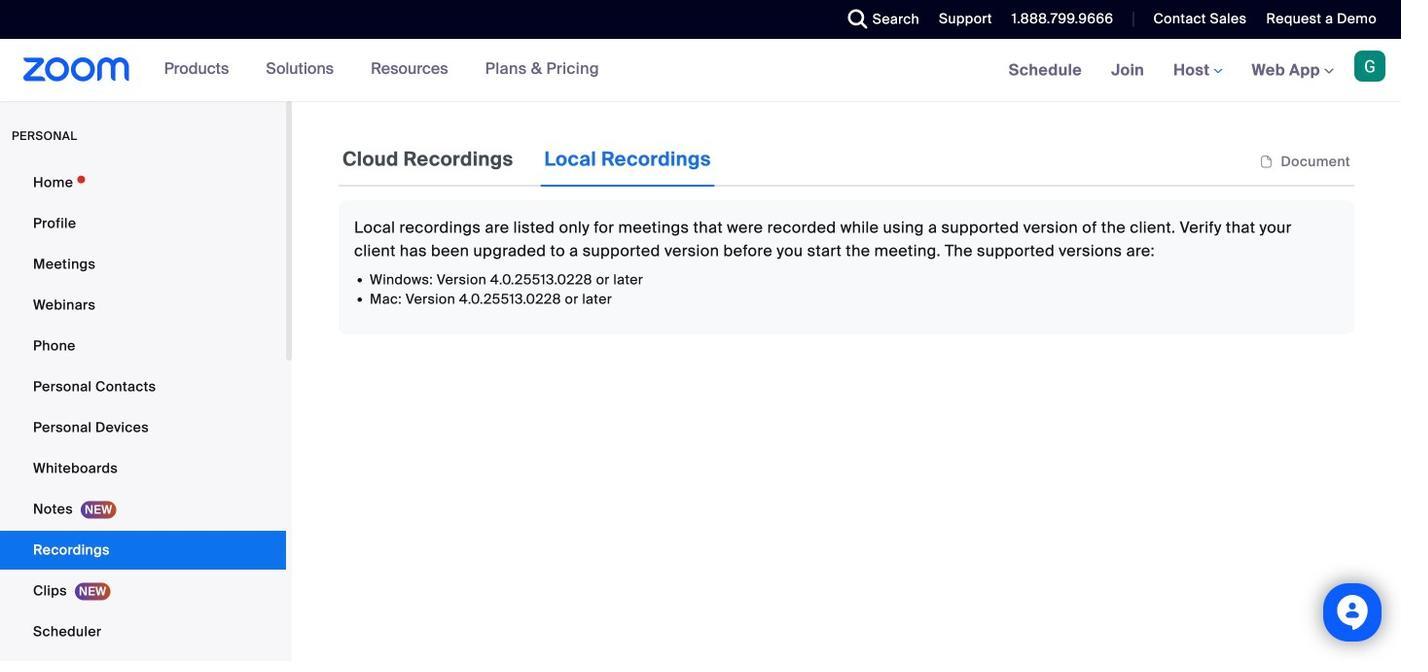 Task type: vqa. For each thing, say whether or not it's contained in the screenshot.
Profile picture
yes



Task type: locate. For each thing, give the bounding box(es) containing it.
profile picture image
[[1354, 51, 1385, 82]]

meetings navigation
[[994, 39, 1401, 103]]

personal menu menu
[[0, 163, 286, 662]]

0 horizontal spatial tab
[[339, 132, 517, 187]]

1 tab from the left
[[339, 132, 517, 187]]

1 horizontal spatial tab
[[540, 132, 715, 187]]

zoom logo image
[[23, 57, 130, 82]]

tab
[[339, 132, 517, 187], [540, 132, 715, 187]]

banner
[[0, 39, 1401, 103]]



Task type: describe. For each thing, give the bounding box(es) containing it.
file image
[[1259, 153, 1273, 171]]

2 tab from the left
[[540, 132, 715, 187]]

main content element
[[339, 132, 1354, 335]]

tabs of recording tab list
[[339, 132, 715, 187]]

product information navigation
[[149, 39, 614, 101]]



